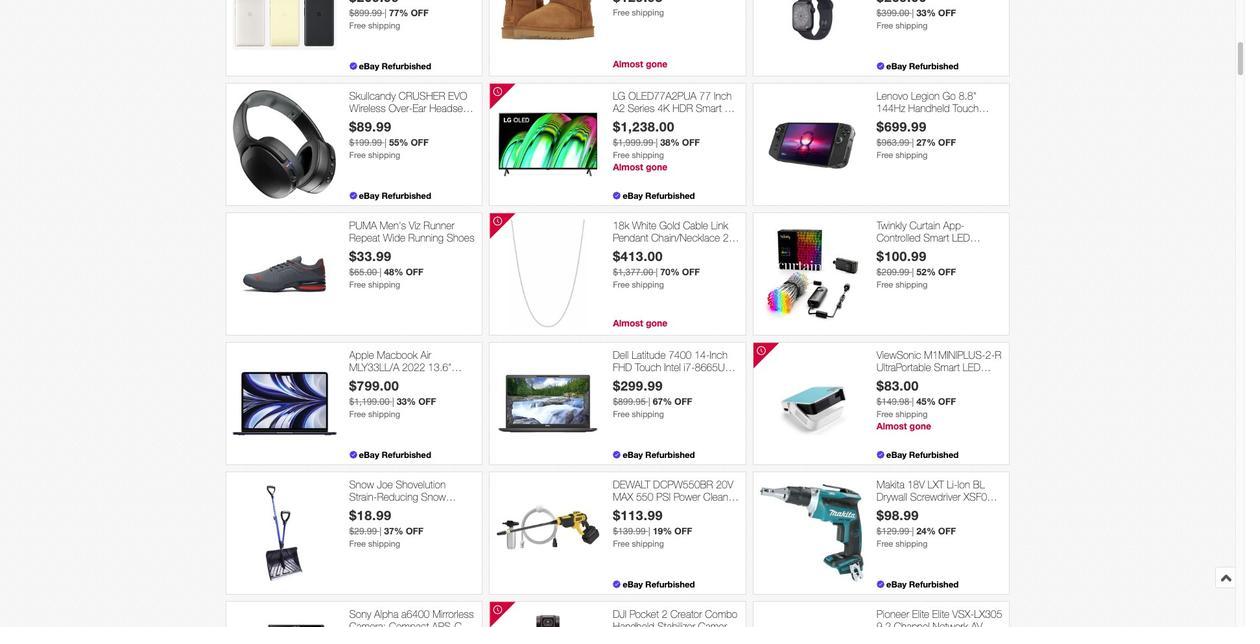 Task type: locate. For each thing, give the bounding box(es) containing it.
2-
[[985, 349, 995, 361]]

off right 37%
[[406, 526, 424, 537]]

snow up spring
[[421, 492, 446, 503]]

free inside the $18.99 $29.99 | 37% off free shipping
[[349, 540, 366, 549]]

apple down 2022
[[408, 374, 433, 386]]

shipping for $799.00
[[368, 410, 400, 420]]

off inside the $18.99 $29.99 | 37% off free shipping
[[406, 526, 424, 537]]

gone up latitude
[[646, 318, 668, 329]]

off inside $100.99 $209.99 | 52% off free shipping
[[938, 267, 956, 278]]

0 horizontal spatial 512gb
[[642, 374, 673, 386]]

r right m1miniplus- on the right bottom
[[995, 349, 1001, 361]]

2 vertical spatial smart
[[934, 362, 960, 374]]

off right 52%
[[938, 267, 956, 278]]

ebay refurbished up legion
[[886, 61, 959, 71]]

free inside $100.99 $209.99 | 52% off free shipping
[[877, 280, 893, 290]]

550
[[636, 492, 653, 503]]

off right 19%
[[674, 526, 692, 537]]

ebay refurbished up 18v
[[886, 450, 959, 460]]

apple up mly33ll/a at the left bottom of page
[[349, 349, 374, 361]]

| right the $399.00
[[912, 8, 914, 18]]

free inside $1,238.00 $1,999.99 | 38% off free shipping almost gone
[[613, 151, 629, 160]]

ebay refurbished up 2 at the bottom of the page
[[623, 580, 695, 590]]

| right $1,199.00
[[392, 397, 394, 407]]

led up 210
[[952, 232, 970, 244]]

| left 27%
[[912, 138, 914, 148]]

gone up 'oled77a2pua'
[[646, 58, 668, 69]]

| inside $89.99 $199.99 | 55% off free shipping
[[385, 138, 387, 148]]

shipping inside the $18.99 $29.99 | 37% off free shipping
[[368, 540, 400, 549]]

shipping for $100.99
[[895, 280, 928, 290]]

off inside $299.99 $899.95 | 67% off free shipping
[[674, 396, 692, 407]]

ssd down "i7-"
[[676, 374, 696, 386]]

shipping for $299.99
[[632, 410, 664, 420]]

led down m1miniplus- on the right bottom
[[963, 362, 981, 374]]

dell latitude 7400 14-inch fhd touch intel i7-8665u 16gb 512gb ssd win 11 pro link
[[613, 349, 739, 398]]

$799.00
[[349, 378, 399, 394]]

off right 77% at top left
[[411, 7, 429, 18]]

9.2
[[877, 621, 891, 628]]

almost down $1,999.99
[[613, 162, 643, 173]]

512gb
[[943, 127, 975, 139], [642, 374, 673, 386]]

handheld down legion
[[908, 102, 950, 114]]

8gb/256gb
[[349, 387, 404, 398]]

shipping inside $1,238.00 $1,999.99 | 38% off free shipping almost gone
[[632, 151, 664, 160]]

pocket
[[629, 609, 659, 620]]

handheld down the pocket
[[613, 621, 654, 628]]

| left 24%
[[912, 527, 914, 537]]

0 vertical spatial snow
[[349, 479, 374, 491]]

shipping inside $899.99 | 77% off free shipping
[[368, 21, 400, 31]]

off for $98.99
[[938, 526, 956, 537]]

off inside $799.00 $1,199.00 | 33% off free shipping
[[418, 396, 436, 407]]

go
[[943, 90, 956, 102]]

off for $799.00
[[418, 396, 436, 407]]

off for $89.99
[[411, 137, 429, 148]]

assist
[[448, 504, 473, 516]]

shipping inside $89.99 $199.99 | 55% off free shipping
[[368, 151, 400, 160]]

almost inside $83.00 $149.98 | 45% off free shipping almost gone
[[877, 421, 907, 432]]

shipping for $18.99
[[368, 540, 400, 549]]

dell
[[613, 349, 629, 361]]

snow up strain-
[[349, 479, 374, 491]]

52%
[[916, 267, 936, 278]]

power
[[674, 492, 700, 503]]

shoes
[[447, 232, 474, 244]]

free inside $299.99 $899.95 | 67% off free shipping
[[613, 410, 629, 420]]

0 vertical spatial r
[[995, 349, 1001, 361]]

almost gone
[[613, 58, 668, 69], [613, 318, 668, 329]]

1 vertical spatial smart
[[923, 232, 949, 244]]

0 vertical spatial 33%
[[916, 7, 936, 18]]

handheld for pocket
[[613, 621, 654, 628]]

elite up the channel
[[912, 609, 929, 620]]

0 vertical spatial 16gb
[[914, 127, 940, 139]]

512gb inside the dell latitude 7400 14-inch fhd touch intel i7-8665u 16gb 512gb ssd win 11 pro
[[642, 374, 673, 386]]

$89.99
[[349, 119, 392, 134]]

1 vertical spatial 512gb
[[642, 374, 673, 386]]

off right 38%
[[682, 137, 700, 148]]

0 vertical spatial handheld
[[908, 102, 950, 114]]

off for $1,238.00
[[682, 137, 700, 148]]

1 vertical spatial inch
[[710, 349, 728, 361]]

white
[[632, 220, 656, 231]]

$129.99
[[877, 527, 909, 537]]

18k
[[613, 220, 629, 231]]

shipping for $98.99
[[895, 540, 928, 549]]

ebay up skullcandy
[[359, 61, 379, 71]]

a2
[[613, 102, 625, 114]]

$399.00
[[877, 8, 909, 18]]

512gb down z1
[[943, 127, 975, 139]]

certified
[[917, 374, 953, 386], [660, 504, 696, 516], [886, 504, 921, 516]]

1 horizontal spatial ssd
[[676, 374, 696, 386]]

$100.99
[[877, 248, 927, 264]]

refurbished down only)
[[613, 516, 665, 528]]

ssd down 2022
[[407, 387, 427, 398]]

intel
[[664, 362, 681, 374]]

certified inside the dewalt dcpw550br 20v max 550 psi power cleaner (tool only) certified refurbished
[[660, 504, 696, 516]]

shipping inside $699.99 $963.99 | 27% off free shipping
[[895, 151, 928, 160]]

1 vertical spatial 16gb
[[613, 374, 639, 386]]

gone inside $83.00 $149.98 | 45% off free shipping almost gone
[[909, 421, 931, 432]]

gaming
[[877, 115, 910, 127]]

0 vertical spatial smart
[[696, 102, 722, 114]]

free inside $399.00 | 33% off free shipping
[[877, 21, 893, 31]]

smart inside twinkly curtain app- controlled smart led christmas lights 210 rgb multicolor
[[923, 232, 949, 244]]

combo
[[705, 609, 737, 620]]

| left 52%
[[912, 267, 914, 278]]

gone down 38%
[[646, 162, 668, 173]]

free inside $413.00 $1,377.00 | 70% off free shipping
[[613, 280, 629, 290]]

24%
[[916, 526, 936, 537]]

handheld for legion
[[908, 102, 950, 114]]

ebay up the pocket
[[623, 580, 643, 590]]

pioneer
[[877, 609, 909, 620]]

0 vertical spatial led
[[952, 232, 970, 244]]

viewsonic m1miniplus-2-r ultraportable smart led projector certified refurbished link
[[877, 349, 1003, 398]]

0 horizontal spatial handheld
[[613, 621, 654, 628]]

free inside '$98.99 $129.99 | 24% off free shipping'
[[877, 540, 893, 549]]

shipping inside $799.00 $1,199.00 | 33% off free shipping
[[368, 410, 400, 420]]

| inside $299.99 $899.95 | 67% off free shipping
[[648, 397, 650, 407]]

refurbished inside 'viewsonic m1miniplus-2-r ultraportable smart led projector certified refurbished'
[[877, 387, 928, 398]]

skullcandy crusher evo wireless over-ear headset (certified refurb)-true black link
[[349, 90, 475, 139]]

off inside $413.00 $1,377.00 | 70% off free shipping
[[682, 267, 700, 278]]

free for $1,238.00
[[613, 151, 629, 160]]

certified inside 'viewsonic m1miniplus-2-r ultraportable smart led projector certified refurbished'
[[917, 374, 953, 386]]

33% down 2022
[[397, 396, 416, 407]]

1 horizontal spatial 33%
[[916, 7, 936, 18]]

smart down "77"
[[696, 102, 722, 114]]

handheld inside the lenovo legion go 8.8" 144hz handheld touch gaming pc amd z1 extreme 16gb 512gb
[[908, 102, 950, 114]]

| left 67%
[[648, 397, 650, 407]]

refurbished up legion
[[909, 61, 959, 71]]

refurbished inside makita 18v lxt li-ion bl drywall screwdriver xsf03z- r certified refurbished
[[924, 504, 976, 516]]

1 vertical spatial snow
[[421, 492, 446, 503]]

free inside the $113.99 $139.99 | 19% off free shipping
[[613, 540, 629, 549]]

shipping for $83.00
[[895, 410, 928, 420]]

snow joe shovelution strain-reducing snow shovel | 18-in | spring assist handle link
[[349, 479, 475, 528]]

elite
[[912, 609, 929, 620], [932, 609, 949, 620]]

almost gone up latitude
[[613, 318, 668, 329]]

dcpw550br
[[653, 479, 713, 491]]

certified for $98.99
[[886, 504, 921, 516]]

1 horizontal spatial apple
[[408, 374, 433, 386]]

| left 48% at the top of the page
[[379, 267, 381, 278]]

| left 38%
[[656, 138, 658, 148]]

off right the $399.00
[[938, 7, 956, 18]]

headset
[[429, 102, 466, 114]]

ultraportable
[[877, 362, 931, 374]]

| left 45%
[[912, 397, 914, 407]]

touch down 8.8"
[[953, 102, 979, 114]]

off inside puma men's viz runner repeat wide running shoes $33.99 $65.00 | 48% off free shipping
[[406, 267, 424, 278]]

off inside $1,238.00 $1,999.99 | 38% off free shipping almost gone
[[682, 137, 700, 148]]

1 vertical spatial handheld
[[613, 621, 654, 628]]

| inside $399.00 | 33% off free shipping
[[912, 8, 914, 18]]

0 vertical spatial apple
[[349, 349, 374, 361]]

free for $699.99
[[877, 151, 893, 160]]

0 horizontal spatial r
[[877, 504, 883, 516]]

$699.99
[[877, 119, 927, 134]]

dewalt dcpw550br 20v max 550 psi power cleaner (tool only) certified refurbished link
[[613, 479, 739, 528]]

pioneer elite elite vsx-lx305 9.2 channel network a link
[[877, 609, 1003, 628]]

1 horizontal spatial 512gb
[[943, 127, 975, 139]]

refurbished down screwdriver
[[924, 504, 976, 516]]

off inside $83.00 $149.98 | 45% off free shipping almost gone
[[938, 396, 956, 407]]

| inside '$98.99 $129.99 | 24% off free shipping'
[[912, 527, 914, 537]]

r down drywall
[[877, 504, 883, 516]]

smart
[[696, 102, 722, 114], [923, 232, 949, 244], [934, 362, 960, 374]]

0 horizontal spatial 33%
[[397, 396, 416, 407]]

1 vertical spatial 33%
[[397, 396, 416, 407]]

inch up tv
[[714, 90, 732, 102]]

grams
[[667, 245, 694, 256]]

0 vertical spatial 512gb
[[943, 127, 975, 139]]

ebay refurbished up gold
[[623, 191, 695, 201]]

certified up 45%
[[917, 374, 953, 386]]

$18.99
[[349, 508, 392, 523]]

1 horizontal spatial handheld
[[908, 102, 950, 114]]

0 vertical spatial ssd
[[676, 374, 696, 386]]

8cpu/8gpu
[[349, 374, 405, 386]]

45%
[[916, 396, 936, 407]]

certified down power
[[660, 504, 696, 516]]

off for $100.99
[[938, 267, 956, 278]]

certified for $113.99
[[660, 504, 696, 516]]

off for $113.99
[[674, 526, 692, 537]]

off inside the $113.99 $139.99 | 19% off free shipping
[[674, 526, 692, 537]]

ebay up the joe at the left bottom
[[359, 450, 379, 460]]

16gb inside the lenovo legion go 8.8" 144hz handheld touch gaming pc amd z1 extreme 16gb 512gb
[[914, 127, 940, 139]]

refurbished up dcpw550br at the right bottom of page
[[645, 450, 695, 460]]

1 elite from the left
[[912, 609, 929, 620]]

off right 45%
[[938, 396, 956, 407]]

shipping for $699.99
[[895, 151, 928, 160]]

handle
[[349, 516, 380, 528]]

refurbished up 2 at the bottom of the page
[[645, 580, 695, 590]]

shipping inside $100.99 $209.99 | 52% off free shipping
[[895, 280, 928, 290]]

off right 48% at the top of the page
[[406, 267, 424, 278]]

20"
[[723, 232, 738, 244]]

certified down drywall
[[886, 504, 921, 516]]

shipping inside $299.99 $899.95 | 67% off free shipping
[[632, 410, 664, 420]]

refurbished inside the dewalt dcpw550br 20v max 550 psi power cleaner (tool only) certified refurbished
[[613, 516, 665, 528]]

app-
[[943, 220, 965, 231]]

| inside $799.00 $1,199.00 | 33% off free shipping
[[392, 397, 394, 407]]

1 vertical spatial apple
[[408, 374, 433, 386]]

ssd inside apple macbook air mly33ll/a 2022 13.6" 8cpu/8gpu apple m2 chip 8gb/256gb ssd
[[407, 387, 427, 398]]

210
[[951, 245, 969, 256]]

off for $83.00
[[938, 396, 956, 407]]

led
[[952, 232, 970, 244], [963, 362, 981, 374]]

handheld
[[908, 102, 950, 114], [613, 621, 654, 628]]

16gb down fhd
[[613, 374, 639, 386]]

refurbished up gold
[[645, 191, 695, 201]]

off for $413.00
[[682, 267, 700, 278]]

| left 70%
[[656, 267, 658, 278]]

snow
[[349, 479, 374, 491], [421, 492, 446, 503]]

| left 55%
[[385, 138, 387, 148]]

| left 37%
[[379, 527, 381, 537]]

0 horizontal spatial ssd
[[407, 387, 427, 398]]

off down m2 on the bottom left
[[418, 396, 436, 407]]

ebay up dewalt
[[623, 450, 643, 460]]

handheld inside dji pocket 2 creator combo handheld stabilizer camera
[[613, 621, 654, 628]]

off inside $699.99 $963.99 | 27% off free shipping
[[938, 137, 956, 148]]

apple
[[349, 349, 374, 361], [408, 374, 433, 386]]

off right 27%
[[938, 137, 956, 148]]

wireless
[[349, 102, 386, 114]]

free for $113.99
[[613, 540, 629, 549]]

0 vertical spatial inch
[[714, 90, 732, 102]]

network
[[933, 621, 968, 628]]

16gb down pc
[[914, 127, 940, 139]]

w/
[[613, 115, 624, 127]]

| left the 18-
[[381, 504, 384, 516]]

certified inside makita 18v lxt li-ion bl drywall screwdriver xsf03z- r certified refurbished
[[886, 504, 921, 516]]

1 vertical spatial touch
[[635, 362, 661, 374]]

0 vertical spatial almost gone
[[613, 58, 668, 69]]

touch for $299.99
[[635, 362, 661, 374]]

1 horizontal spatial touch
[[953, 102, 979, 114]]

off inside '$98.99 $129.99 | 24% off free shipping'
[[938, 526, 956, 537]]

ssd
[[676, 374, 696, 386], [407, 387, 427, 398]]

0 horizontal spatial 16gb
[[613, 374, 639, 386]]

gone down 45%
[[909, 421, 931, 432]]

touch inside the dell latitude 7400 14-inch fhd touch intel i7-8665u 16gb 512gb ssd win 11 pro
[[635, 362, 661, 374]]

0 vertical spatial touch
[[953, 102, 979, 114]]

shipping for $89.99
[[368, 151, 400, 160]]

1 horizontal spatial snow
[[421, 492, 446, 503]]

smart up lights
[[923, 232, 949, 244]]

free for $18.99
[[349, 540, 366, 549]]

18k white gold cable link pendant chain/necklace 20" 1.4 mm  3.3 grams
[[613, 220, 738, 256]]

$18.99 $29.99 | 37% off free shipping
[[349, 508, 424, 549]]

smart down m1miniplus- on the right bottom
[[934, 362, 960, 374]]

67%
[[653, 396, 672, 407]]

1 vertical spatial led
[[963, 362, 981, 374]]

off right 70%
[[682, 267, 700, 278]]

0 horizontal spatial touch
[[635, 362, 661, 374]]

almost down $149.98 at the right bottom of the page
[[877, 421, 907, 432]]

compact
[[389, 621, 429, 628]]

1 horizontal spatial 16gb
[[914, 127, 940, 139]]

$299.99
[[613, 378, 663, 394]]

touch down latitude
[[635, 362, 661, 374]]

refurbished down the projector
[[877, 387, 928, 398]]

lights
[[923, 245, 948, 256]]

shipping for $1,238.00
[[632, 151, 664, 160]]

off inside $89.99 $199.99 | 55% off free shipping
[[411, 137, 429, 148]]

free inside $89.99 $199.99 | 55% off free shipping
[[349, 151, 366, 160]]

off right 55%
[[411, 137, 429, 148]]

series
[[628, 102, 655, 114]]

1 vertical spatial almost gone
[[613, 318, 668, 329]]

inch inside the "lg oled77a2pua 77 inch a2 series 4k hdr smart tv w/ ai thinq"
[[714, 90, 732, 102]]

lg
[[613, 90, 625, 102]]

shipping inside the $113.99 $139.99 | 19% off free shipping
[[632, 540, 664, 549]]

free inside $799.00 $1,199.00 | 33% off free shipping
[[349, 410, 366, 420]]

ebay up pioneer
[[886, 580, 907, 590]]

55%
[[389, 137, 408, 148]]

z1
[[954, 115, 965, 127]]

off right 67%
[[674, 396, 692, 407]]

touch inside the lenovo legion go 8.8" 144hz handheld touch gaming pc amd z1 extreme 16gb 512gb
[[953, 102, 979, 114]]

shipping for $113.99
[[632, 540, 664, 549]]

strain-
[[349, 492, 377, 503]]

shipping inside $413.00 $1,377.00 | 70% off free shipping
[[632, 280, 664, 290]]

$899.99
[[349, 8, 382, 18]]

0 horizontal spatial elite
[[912, 609, 929, 620]]

11
[[718, 374, 730, 386]]

off right 24%
[[938, 526, 956, 537]]

oled77a2pua
[[628, 90, 696, 102]]

free for $89.99
[[349, 151, 366, 160]]

refurbished up crusher
[[382, 61, 431, 71]]

| inside $899.99 | 77% off free shipping
[[385, 8, 387, 18]]

inch up 8665u
[[710, 349, 728, 361]]

512gb down intel
[[642, 374, 673, 386]]

free inside $83.00 $149.98 | 45% off free shipping almost gone
[[877, 410, 893, 420]]

1 horizontal spatial r
[[995, 349, 1001, 361]]

shipping inside '$98.99 $129.99 | 24% off free shipping'
[[895, 540, 928, 549]]

running
[[408, 232, 444, 244]]

33% right the $399.00
[[916, 7, 936, 18]]

free inside $699.99 $963.99 | 27% off free shipping
[[877, 151, 893, 160]]

almost gone up lg
[[613, 58, 668, 69]]

macbook
[[377, 349, 418, 361]]

air
[[420, 349, 431, 361]]

elite up network
[[932, 609, 949, 620]]

33% inside $799.00 $1,199.00 | 33% off free shipping
[[397, 396, 416, 407]]

1 vertical spatial ssd
[[407, 387, 427, 398]]

shipping inside $83.00 $149.98 | 45% off free shipping almost gone
[[895, 410, 928, 420]]

off inside $899.99 | 77% off free shipping
[[411, 7, 429, 18]]

33%
[[916, 7, 936, 18], [397, 396, 416, 407]]

| left 77% at top left
[[385, 8, 387, 18]]

| left 19%
[[648, 527, 650, 537]]

1 vertical spatial r
[[877, 504, 883, 516]]

joe
[[377, 479, 393, 491]]

| inside $100.99 $209.99 | 52% off free shipping
[[912, 267, 914, 278]]

1 horizontal spatial elite
[[932, 609, 949, 620]]



Task type: vqa. For each thing, say whether or not it's contained in the screenshot.
off related to $100.99
yes



Task type: describe. For each thing, give the bounding box(es) containing it.
skullcandy
[[349, 90, 396, 102]]

refurbished up viz
[[382, 191, 431, 201]]

$1,999.99
[[613, 138, 653, 148]]

lxt
[[928, 479, 944, 491]]

| inside puma men's viz runner repeat wide running shoes $33.99 $65.00 | 48% off free shipping
[[379, 267, 381, 278]]

77%
[[389, 7, 408, 18]]

free for $413.00
[[613, 280, 629, 290]]

r inside 'viewsonic m1miniplus-2-r ultraportable smart led projector certified refurbished'
[[995, 349, 1001, 361]]

ear
[[413, 102, 426, 114]]

m2
[[436, 374, 450, 386]]

8665u
[[695, 362, 725, 374]]

almost up dell
[[613, 318, 643, 329]]

apple macbook air mly33ll/a 2022 13.6" 8cpu/8gpu apple m2 chip 8gb/256gb ssd
[[349, 349, 473, 398]]

aps-
[[432, 621, 454, 628]]

ebay up "lenovo"
[[886, 61, 907, 71]]

off for $699.99
[[938, 137, 956, 148]]

0 horizontal spatial snow
[[349, 479, 374, 491]]

inch inside the dell latitude 7400 14-inch fhd touch intel i7-8665u 16gb 512gb ssd win 11 pro
[[710, 349, 728, 361]]

shipping inside $399.00 | 33% off free shipping
[[895, 21, 928, 31]]

off for $299.99
[[674, 396, 692, 407]]

free for $83.00
[[877, 410, 893, 420]]

ebay refurbished up the joe at the left bottom
[[359, 450, 431, 460]]

$100.99 $209.99 | 52% off free shipping
[[877, 248, 956, 290]]

refurbished up shovelution
[[382, 450, 431, 460]]

$65.00
[[349, 267, 377, 278]]

twinkly curtain app- controlled smart led christmas lights 210 rgb multicolor link
[[877, 220, 1003, 269]]

$29.99
[[349, 527, 377, 537]]

70%
[[660, 267, 680, 278]]

m1miniplus-
[[924, 349, 985, 361]]

off inside $399.00 | 33% off free shipping
[[938, 7, 956, 18]]

free for $799.00
[[349, 410, 366, 420]]

reducing
[[377, 492, 418, 503]]

pro
[[613, 387, 627, 398]]

ebay up white
[[623, 191, 643, 201]]

| inside $413.00 $1,377.00 | 70% off free shipping
[[656, 267, 658, 278]]

win
[[699, 374, 715, 386]]

1 almost gone from the top
[[613, 58, 668, 69]]

channel
[[894, 621, 930, 628]]

ebay refurbished up men's
[[359, 191, 431, 201]]

gone inside $1,238.00 $1,999.99 | 38% off free shipping almost gone
[[646, 162, 668, 173]]

| inside $1,238.00 $1,999.99 | 38% off free shipping almost gone
[[656, 138, 658, 148]]

$83.00 $149.98 | 45% off free shipping almost gone
[[877, 378, 956, 432]]

$33.99
[[349, 248, 392, 264]]

dji pocket 2 creator combo handheld stabilizer camera link
[[613, 609, 739, 628]]

33% inside $399.00 | 33% off free shipping
[[916, 7, 936, 18]]

$413.00
[[613, 248, 663, 264]]

free inside puma men's viz runner repeat wide running shoes $33.99 $65.00 | 48% off free shipping
[[349, 280, 366, 290]]

$1,238.00 $1,999.99 | 38% off free shipping almost gone
[[613, 119, 700, 173]]

smart inside 'viewsonic m1miniplus-2-r ultraportable smart led projector certified refurbished'
[[934, 362, 960, 374]]

37%
[[384, 526, 403, 537]]

$899.95
[[613, 397, 646, 407]]

16gb inside the dell latitude 7400 14-inch fhd touch intel i7-8665u 16gb 512gb ssd win 11 pro
[[613, 374, 639, 386]]

fhd
[[613, 362, 632, 374]]

viewsonic m1miniplus-2-r ultraportable smart led projector certified refurbished
[[877, 349, 1001, 398]]

0 horizontal spatial apple
[[349, 349, 374, 361]]

led inside twinkly curtain app- controlled smart led christmas lights 210 rgb multicolor
[[952, 232, 970, 244]]

38%
[[660, 137, 680, 148]]

(certified
[[349, 115, 387, 127]]

max
[[613, 492, 633, 503]]

(tool
[[613, 504, 633, 516]]

ebay refurbished up pioneer elite elite vsx-lx305 9.2 channel network a
[[886, 580, 959, 590]]

shipping inside puma men's viz runner repeat wide running shoes $33.99 $65.00 | 48% off free shipping
[[368, 280, 400, 290]]

controlled
[[877, 232, 920, 244]]

chain/necklace
[[651, 232, 720, 244]]

27%
[[916, 137, 936, 148]]

refurbished up pioneer elite elite vsx-lx305 9.2 channel network a
[[909, 580, 959, 590]]

pendant
[[613, 232, 648, 244]]

sony alpha a6400 mirrorless camera: compact aps-
[[349, 609, 474, 628]]

gold
[[659, 220, 680, 231]]

free for $299.99
[[613, 410, 629, 420]]

shovelution
[[396, 479, 446, 491]]

$1,238.00
[[613, 119, 675, 134]]

stabilizer
[[657, 621, 695, 628]]

li-
[[947, 479, 957, 491]]

creator
[[670, 609, 702, 620]]

alpha
[[374, 609, 398, 620]]

shovel
[[349, 504, 378, 516]]

$413.00 $1,377.00 | 70% off free shipping
[[613, 248, 700, 290]]

off for $18.99
[[406, 526, 424, 537]]

free for $100.99
[[877, 280, 893, 290]]

19%
[[653, 526, 672, 537]]

free for $98.99
[[877, 540, 893, 549]]

dji pocket 2 creator combo handheld stabilizer camera
[[613, 609, 737, 628]]

77
[[699, 90, 711, 102]]

$199.99
[[349, 138, 382, 148]]

ssd inside the dell latitude 7400 14-inch fhd touch intel i7-8665u 16gb 512gb ssd win 11 pro
[[676, 374, 696, 386]]

dewalt dcpw550br 20v max 550 psi power cleaner (tool only) certified refurbished
[[613, 479, 737, 528]]

ebay refurbished up dcpw550br at the right bottom of page
[[623, 450, 695, 460]]

free shipping
[[613, 8, 664, 18]]

led inside 'viewsonic m1miniplus-2-r ultraportable smart led projector certified refurbished'
[[963, 362, 981, 374]]

tv
[[725, 102, 736, 114]]

christmas
[[877, 245, 920, 256]]

spring
[[417, 504, 445, 516]]

18k white gold cable link pendant chain/necklace 20" 1.4 mm  3.3 grams link
[[613, 220, 739, 256]]

almost up lg
[[613, 58, 643, 69]]

thinq
[[637, 115, 663, 127]]

8.8"
[[959, 90, 976, 102]]

smart inside the "lg oled77a2pua 77 inch a2 series 4k hdr smart tv w/ ai thinq"
[[696, 102, 722, 114]]

over-
[[389, 102, 413, 114]]

ion
[[957, 479, 970, 491]]

| inside $83.00 $149.98 | 45% off free shipping almost gone
[[912, 397, 914, 407]]

puma men's viz runner repeat wide running shoes link
[[349, 220, 475, 245]]

dji
[[613, 609, 627, 620]]

2 elite from the left
[[932, 609, 949, 620]]

ebay up puma
[[359, 191, 379, 201]]

refurbished up lxt
[[909, 450, 959, 460]]

$139.99
[[613, 527, 646, 537]]

4k
[[657, 102, 670, 114]]

cable
[[683, 220, 708, 231]]

| inside $699.99 $963.99 | 27% off free shipping
[[912, 138, 914, 148]]

13.6"
[[428, 362, 452, 374]]

2 almost gone from the top
[[613, 318, 668, 329]]

lenovo legion go 8.8" 144hz handheld touch gaming pc amd z1 extreme 16gb 512gb
[[877, 90, 979, 139]]

2
[[662, 609, 668, 620]]

mly33ll/a
[[349, 362, 399, 374]]

in
[[402, 504, 409, 516]]

extreme
[[877, 127, 911, 139]]

crusher
[[399, 90, 445, 102]]

curtain
[[909, 220, 940, 231]]

touch for $699.99
[[953, 102, 979, 114]]

| right in
[[412, 504, 414, 516]]

only)
[[636, 504, 657, 516]]

psi
[[656, 492, 671, 503]]

$399.00 | 33% off free shipping
[[877, 7, 956, 31]]

shipping for $413.00
[[632, 280, 664, 290]]

18v
[[907, 479, 925, 491]]

true
[[424, 115, 448, 127]]

| inside the $18.99 $29.99 | 37% off free shipping
[[379, 527, 381, 537]]

dewalt
[[613, 479, 650, 491]]

$899.99 | 77% off free shipping
[[349, 7, 429, 31]]

free inside $899.99 | 77% off free shipping
[[349, 21, 366, 31]]

$113.99 $139.99 | 19% off free shipping
[[613, 508, 692, 549]]

ebay refurbished up skullcandy
[[359, 61, 431, 71]]

screwdriver
[[910, 492, 961, 503]]

r inside makita 18v lxt li-ion bl drywall screwdriver xsf03z- r certified refurbished
[[877, 504, 883, 516]]

| inside the $113.99 $139.99 | 19% off free shipping
[[648, 527, 650, 537]]

512gb inside the lenovo legion go 8.8" 144hz handheld touch gaming pc amd z1 extreme 16gb 512gb
[[943, 127, 975, 139]]

lg oled77a2pua 77 inch a2 series 4k hdr smart tv w/ ai thinq link
[[613, 90, 739, 127]]

ebay up the makita
[[886, 450, 907, 460]]

almost inside $1,238.00 $1,999.99 | 38% off free shipping almost gone
[[613, 162, 643, 173]]

runner
[[423, 220, 454, 231]]



